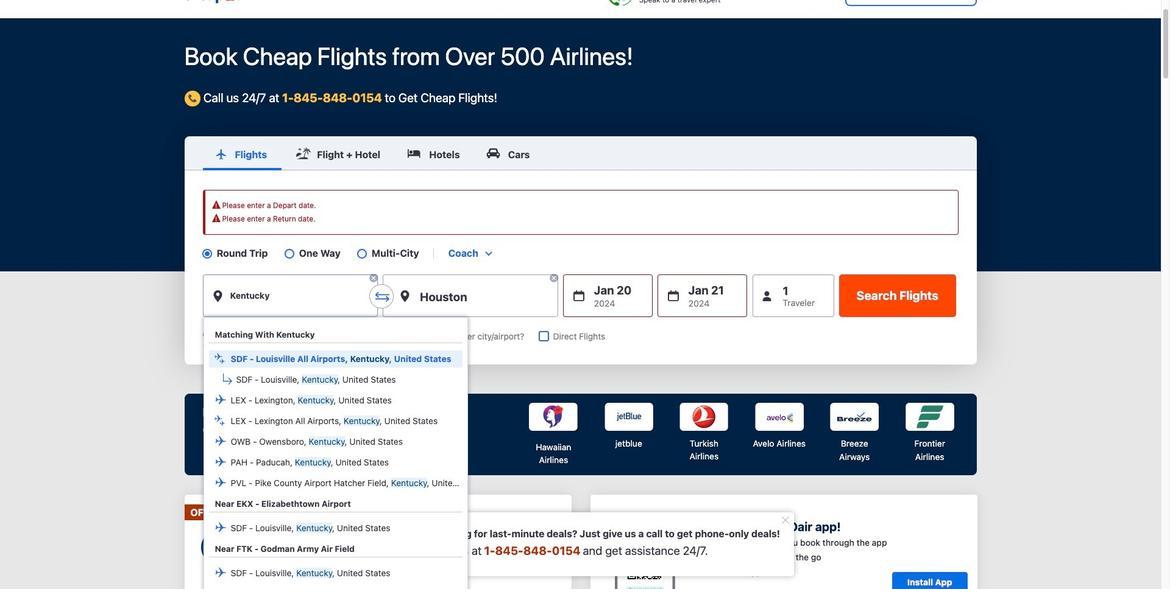 Task type: describe. For each thing, give the bounding box(es) containing it.
cheapoair app download banner image
[[615, 515, 675, 590]]

6 srt airline image from the left
[[906, 403, 954, 432]]

call us at image
[[379, 522, 421, 564]]

Enter email address email field
[[263, 534, 463, 562]]

1 srt airline image from the left
[[529, 403, 578, 432]]

2 clear field image from the left
[[549, 274, 559, 283]]

5 srt airline image from the left
[[830, 403, 879, 432]]

3 srt airline image from the left
[[680, 403, 729, 432]]



Task type: locate. For each thing, give the bounding box(es) containing it.
0 horizontal spatial clear field image
[[369, 274, 378, 283]]

cookie consent banner dialog
[[0, 546, 1161, 590]]

None text field
[[203, 276, 377, 316]]

2 srt airline image from the left
[[605, 403, 653, 432]]

4 srt airline image from the left
[[755, 403, 804, 432]]

form
[[184, 137, 977, 590]]

None field
[[444, 247, 496, 260]]

1 horizontal spatial clear field image
[[549, 274, 559, 283]]

search image
[[203, 332, 212, 341]]

None search field
[[0, 18, 1161, 590]]

None button
[[839, 275, 956, 318]]

search widget tabs tab list
[[184, 137, 977, 171]]

Search Preferred Airline text field
[[203, 327, 351, 346]]

clear field image
[[369, 274, 378, 283], [549, 274, 559, 283]]

srt airline image
[[529, 403, 578, 432], [605, 403, 653, 432], [680, 403, 729, 432], [755, 403, 804, 432], [830, 403, 879, 432], [906, 403, 954, 432]]

1 clear field image from the left
[[369, 274, 378, 283]]



Task type: vqa. For each thing, say whether or not it's contained in the screenshot.
the left clear field icon
no



